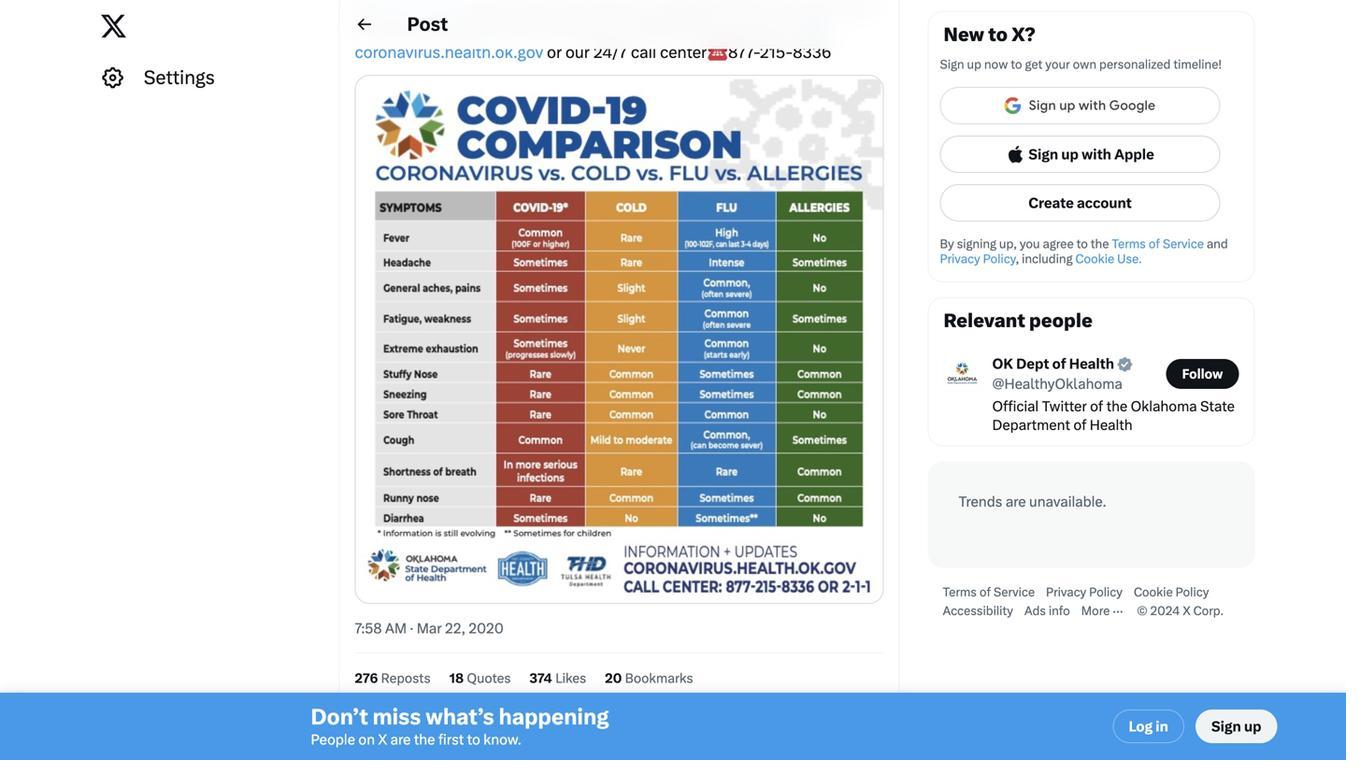 Task type: locate. For each thing, give the bounding box(es) containing it.
1 vertical spatial terms
[[943, 585, 977, 600]]

and inside or the common cold, flu or allergies? please see the chart to review symptoms and as always our oklahoma resources at
[[505, 21, 533, 39]]

relevant people section
[[929, 298, 1255, 446]]

0 vertical spatial are
[[1006, 493, 1027, 510]]

2 vertical spatial sign
[[1212, 718, 1242, 735]]

1 vertical spatial health
[[1090, 417, 1133, 434]]

x inside don't miss what's happening people on x are the first to know.
[[378, 731, 387, 748]]

up right the in
[[1245, 718, 1262, 735]]

accessibility link
[[943, 604, 1025, 619]]

1 vertical spatial up
[[1062, 146, 1079, 163]]

0 horizontal spatial and
[[505, 21, 533, 39]]

oklahoma inside official twitter of the oklahoma state department of health
[[1131, 398, 1198, 415]]

🖥️ image
[[809, 21, 828, 40]]

health inside official twitter of the oklahoma state department of health
[[1090, 417, 1133, 434]]

use.
[[1118, 252, 1143, 266]]

privacy policy
[[1047, 585, 1123, 600]]

cookie up ©
[[1134, 585, 1173, 600]]

0 horizontal spatial terms of service link
[[943, 585, 1047, 600]]

1 vertical spatial cookie
[[1134, 585, 1173, 600]]

1 group from the top
[[355, 653, 884, 702]]

state
[[1201, 398, 1235, 415]]

2 horizontal spatial sign
[[1212, 718, 1242, 735]]

215-
[[760, 43, 793, 62]]

© 2024 x corp.
[[1138, 604, 1224, 618]]

to inside don't miss what's happening people on x are the first to know.
[[467, 731, 481, 748]]

ads
[[1025, 604, 1046, 618]]

bookmarks
[[625, 671, 694, 687]]

to right first
[[467, 731, 481, 748]]

policy inside the "cookie policy accessibility"
[[1176, 585, 1210, 600]]

quotes
[[467, 671, 511, 687]]

1 horizontal spatial cookie
[[1134, 585, 1173, 600]]

our
[[611, 21, 635, 39], [566, 43, 590, 62]]

@healthyoklahoma
[[993, 376, 1123, 392]]

service inside footer navigation
[[994, 585, 1035, 600]]

0 horizontal spatial service
[[994, 585, 1035, 600]]

or down as
[[547, 43, 562, 62]]

am
[[385, 620, 407, 637]]

up for now
[[968, 57, 982, 72]]

our down flu
[[611, 21, 635, 39]]

0 vertical spatial privacy
[[940, 252, 981, 266]]

1 horizontal spatial are
[[1006, 493, 1027, 510]]

are right trends
[[1006, 493, 1027, 510]]

sign for sign up now to get your own personalized timeline!
[[940, 57, 965, 72]]

or up 'symptoms'
[[465, 0, 480, 17]]

cookie left use.
[[1076, 252, 1115, 266]]

2 horizontal spatial up
[[1245, 718, 1262, 735]]

up
[[968, 57, 982, 72], [1062, 146, 1079, 163], [1245, 718, 1262, 735]]

twitter
[[1042, 398, 1087, 415]]

1 vertical spatial x
[[378, 731, 387, 748]]

1 horizontal spatial and
[[1207, 237, 1229, 251]]

privacy policy link up more
[[1047, 585, 1134, 600]]

miss
[[373, 704, 421, 730]]

oklahoma
[[639, 21, 714, 39], [1131, 398, 1198, 415]]

privacy up info
[[1047, 585, 1087, 600]]

©
[[1138, 604, 1148, 618]]

terms of service link up accessibility link on the bottom right
[[943, 585, 1047, 600]]

log in
[[1129, 718, 1169, 735]]

verified account image
[[1117, 356, 1134, 373]]

the up the cookie use. link
[[1091, 237, 1110, 251]]

and inside by signing up, you agree to the terms of service and privacy policy , including cookie use.
[[1207, 237, 1229, 251]]

to left review
[[355, 21, 370, 39]]

1 horizontal spatial policy
[[1090, 585, 1123, 600]]

sign up now to get your own personalized timeline!
[[940, 57, 1222, 72]]

terms of service
[[943, 585, 1035, 600]]

sign up create
[[1029, 146, 1059, 163]]

sign right the in
[[1212, 718, 1242, 735]]

☎️ image
[[708, 43, 727, 62]]

1 vertical spatial oklahoma
[[1131, 398, 1198, 415]]

what's
[[426, 704, 494, 730]]

0 horizontal spatial sign
[[940, 57, 965, 72]]

cookie
[[1076, 252, 1115, 266], [1134, 585, 1173, 600]]

1 vertical spatial our
[[566, 43, 590, 62]]

on
[[359, 731, 375, 748]]

877-215-8336
[[729, 43, 832, 62]]

up left with
[[1062, 146, 1079, 163]]

0 horizontal spatial policy
[[984, 252, 1016, 266]]

18 quotes
[[450, 671, 511, 687]]

follow
[[1183, 366, 1224, 382]]

to right agree
[[1077, 237, 1089, 251]]

1 horizontal spatial up
[[1062, 146, 1079, 163]]

footer navigation
[[928, 583, 1256, 621]]

up inside sign up with apple button
[[1062, 146, 1079, 163]]

privacy policy link down signing
[[940, 252, 1016, 266]]

2 horizontal spatial policy
[[1176, 585, 1210, 600]]

see
[[783, 0, 809, 17]]

2 vertical spatial up
[[1245, 718, 1262, 735]]

call
[[631, 43, 657, 62]]

log in link
[[1114, 710, 1185, 744]]

or
[[465, 0, 480, 17], [641, 0, 656, 17], [547, 43, 562, 62]]

settings
[[144, 67, 215, 89]]

new to x?
[[944, 23, 1036, 46]]

sign inside button
[[1029, 146, 1059, 163]]

2020
[[469, 620, 504, 637]]

1 horizontal spatial terms
[[1112, 237, 1146, 251]]

oklahoma up center at top
[[639, 21, 714, 39]]

ads info
[[1025, 604, 1071, 618]]

policy inside by signing up, you agree to the terms of service and privacy policy , including cookie use.
[[984, 252, 1016, 266]]

1 horizontal spatial sign
[[1029, 146, 1059, 163]]

service inside by signing up, you agree to the terms of service and privacy policy , including cookie use.
[[1163, 237, 1205, 251]]

1 vertical spatial privacy
[[1047, 585, 1087, 600]]

1 horizontal spatial service
[[1163, 237, 1205, 251]]

1 vertical spatial service
[[994, 585, 1035, 600]]

cookie inside the "cookie policy accessibility"
[[1134, 585, 1173, 600]]

1 horizontal spatial our
[[611, 21, 635, 39]]

1 vertical spatial are
[[390, 731, 411, 748]]

with
[[1082, 146, 1112, 163]]

review
[[374, 21, 421, 39]]

0 horizontal spatial oklahoma
[[639, 21, 714, 39]]

are
[[1006, 493, 1027, 510], [390, 731, 411, 748]]

ads info link
[[1025, 604, 1082, 619]]

0 vertical spatial service
[[1163, 237, 1205, 251]]

0 horizontal spatial cookie
[[1076, 252, 1115, 266]]

1 horizontal spatial terms of service link
[[1112, 237, 1205, 251]]

people
[[311, 731, 355, 748]]

privacy down by
[[940, 252, 981, 266]]

policy
[[984, 252, 1016, 266], [1090, 585, 1123, 600], [1176, 585, 1210, 600]]

cookie policy accessibility
[[943, 585, 1210, 618]]

1 vertical spatial sign
[[1029, 146, 1059, 163]]

x right on
[[378, 731, 387, 748]]

health left verified account image
[[1070, 355, 1115, 372]]

by
[[940, 237, 955, 251]]

cookie use. link
[[1076, 252, 1143, 266]]

up left now
[[968, 57, 982, 72]]

0 vertical spatial and
[[505, 21, 533, 39]]

or the common cold, flu or allergies? please see the chart to review symptoms and as always our oklahoma resources at
[[355, 0, 882, 39]]

0 vertical spatial oklahoma
[[639, 21, 714, 39]]

our inside or the common cold, flu or allergies? please see the chart to review symptoms and as always our oklahoma resources at
[[611, 21, 635, 39]]

0 horizontal spatial terms
[[943, 585, 977, 600]]

the inside don't miss what's happening people on x are the first to know.
[[414, 731, 435, 748]]

policy up more popup button
[[1090, 585, 1123, 600]]

oklahoma inside or the common cold, flu or allergies? please see the chart to review symptoms and as always our oklahoma resources at
[[639, 21, 714, 39]]

sign up
[[1212, 718, 1262, 735]]

0 vertical spatial x
[[1183, 604, 1191, 618]]

0 vertical spatial health
[[1070, 355, 1115, 372]]

1 vertical spatial and
[[1207, 237, 1229, 251]]

dept
[[1017, 355, 1050, 372]]

0 horizontal spatial up
[[968, 57, 982, 72]]

terms
[[1112, 237, 1146, 251], [943, 585, 977, 600]]

0 vertical spatial terms
[[1112, 237, 1146, 251]]

0 vertical spatial up
[[968, 57, 982, 72]]

privacy inside footer navigation
[[1047, 585, 1087, 600]]

1 horizontal spatial privacy
[[1047, 585, 1087, 600]]

please
[[732, 0, 780, 17]]

department
[[993, 417, 1071, 434]]

0 vertical spatial privacy policy link
[[940, 252, 1016, 266]]

terms of service link
[[1112, 237, 1205, 251], [943, 585, 1047, 600]]

terms up use.
[[1112, 237, 1146, 251]]

the inside official twitter of the oklahoma state department of health
[[1107, 398, 1128, 415]]

health
[[1070, 355, 1115, 372], [1090, 417, 1133, 434]]

unavailable.
[[1030, 493, 1107, 510]]

cookie policy link
[[1134, 585, 1221, 600]]

2024
[[1151, 604, 1181, 618]]

or right flu
[[641, 0, 656, 17]]

by signing up, you agree to the terms of service and privacy policy , including cookie use.
[[940, 237, 1231, 266]]

privacy
[[940, 252, 981, 266], [1047, 585, 1087, 600]]

your
[[1046, 57, 1071, 72]]

22,
[[445, 620, 466, 637]]

x inside footer navigation
[[1183, 604, 1191, 618]]

the down verified account image
[[1107, 398, 1128, 415]]

1 horizontal spatial or
[[547, 43, 562, 62]]

terms up accessibility
[[943, 585, 977, 600]]

of inside footer navigation
[[980, 585, 991, 600]]

ok dept of health link
[[993, 354, 1134, 375]]

allergies?
[[660, 0, 728, 17]]

0 vertical spatial cookie
[[1076, 252, 1115, 266]]

policy up "© 2024 x corp."
[[1176, 585, 1210, 600]]

0 horizontal spatial are
[[390, 731, 411, 748]]

7:58
[[355, 620, 382, 637]]

0 vertical spatial our
[[611, 21, 635, 39]]

and
[[505, 21, 533, 39], [1207, 237, 1229, 251]]

the up 'symptoms'
[[483, 0, 507, 17]]

sign for sign up
[[1212, 718, 1242, 735]]

7:58 am · mar 22, 2020 link
[[355, 619, 504, 638]]

more
[[1082, 604, 1111, 618]]

policy down up,
[[984, 252, 1016, 266]]

x down cookie policy "link"
[[1183, 604, 1191, 618]]

privacy policy link
[[940, 252, 1016, 266], [1047, 585, 1134, 600]]

our down always
[[566, 43, 590, 62]]

terms of service link up use.
[[1112, 237, 1205, 251]]

0 horizontal spatial privacy
[[940, 252, 981, 266]]

1 horizontal spatial oklahoma
[[1131, 398, 1198, 415]]

up for with
[[1062, 146, 1079, 163]]

health down verified account image
[[1090, 417, 1133, 434]]

the left first
[[414, 731, 435, 748]]

oklahoma down follow button
[[1131, 398, 1198, 415]]

privacy inside by signing up, you agree to the terms of service and privacy policy , including cookie use.
[[940, 252, 981, 266]]

0 vertical spatial sign
[[940, 57, 965, 72]]

are down miss
[[390, 731, 411, 748]]

x
[[1183, 604, 1191, 618], [378, 731, 387, 748]]

group
[[355, 653, 884, 702], [355, 702, 884, 747]]

are inside don't miss what's happening people on x are the first to know.
[[390, 731, 411, 748]]

policy for privacy
[[1090, 585, 1123, 600]]

sign
[[940, 57, 965, 72], [1029, 146, 1059, 163], [1212, 718, 1242, 735]]

0 horizontal spatial x
[[378, 731, 387, 748]]

trends are unavailable.
[[959, 493, 1107, 510]]

1 horizontal spatial x
[[1183, 604, 1191, 618]]

sign down new
[[940, 57, 965, 72]]

1 horizontal spatial privacy policy link
[[1047, 585, 1134, 600]]



Task type: describe. For each thing, give the bounding box(es) containing it.
info
[[1049, 604, 1071, 618]]

x?
[[1012, 23, 1036, 46]]

up,
[[1000, 237, 1018, 251]]

ok dept of health
[[993, 355, 1115, 372]]

know.
[[484, 731, 522, 748]]

24/7
[[594, 43, 628, 62]]

1 vertical spatial terms of service link
[[943, 585, 1047, 600]]

the up 🖥️ icon
[[813, 0, 837, 17]]

always
[[557, 21, 607, 39]]

coronavirus.health.ok.gov link
[[355, 43, 544, 62]]

ok
[[993, 355, 1014, 372]]

sign for sign up with apple
[[1029, 146, 1059, 163]]

sign up region
[[929, 12, 1255, 282]]

timeline!
[[1174, 57, 1222, 72]]

0 horizontal spatial or
[[465, 0, 480, 17]]

relevant people
[[944, 310, 1093, 332]]

new
[[944, 23, 985, 46]]

don't
[[311, 704, 368, 730]]

2 horizontal spatial or
[[641, 0, 656, 17]]

20 bookmarks
[[605, 671, 694, 687]]

374
[[530, 671, 553, 687]]

flu
[[619, 0, 637, 17]]

the inside by signing up, you agree to the terms of service and privacy policy , including cookie use.
[[1091, 237, 1110, 251]]

8336
[[793, 43, 832, 62]]

,
[[1016, 252, 1020, 266]]

to inside or the common cold, flu or allergies? please see the chart to review symptoms and as always our oklahoma resources at
[[355, 21, 370, 39]]

276
[[355, 671, 378, 687]]

follow button
[[1167, 359, 1240, 389]]

2 group from the top
[[355, 702, 884, 747]]

@healthyoklahoma link
[[993, 375, 1123, 393]]

coronavirus.health.ok.gov
[[355, 43, 544, 62]]

create account
[[1029, 195, 1132, 211]]

policy for cookie
[[1176, 585, 1210, 600]]

log
[[1129, 718, 1153, 735]]

18
[[450, 671, 464, 687]]

people
[[1030, 310, 1093, 332]]

to inside by signing up, you agree to the terms of service and privacy policy , including cookie use.
[[1077, 237, 1089, 251]]

resources
[[718, 21, 790, 39]]

sign up with apple button
[[940, 136, 1221, 173]]

sign up link
[[1196, 710, 1278, 744]]

signing
[[957, 237, 997, 251]]

don't miss what's happening people on x are the first to know.
[[311, 704, 609, 748]]

at
[[793, 21, 808, 39]]

common
[[511, 0, 575, 17]]

corp.
[[1194, 604, 1224, 618]]

0 horizontal spatial our
[[566, 43, 590, 62]]

happening
[[499, 704, 609, 730]]

get
[[1026, 57, 1043, 72]]

374 likes
[[530, 671, 587, 687]]

post
[[407, 13, 448, 36]]

apple
[[1115, 146, 1155, 163]]

20
[[605, 671, 622, 687]]

mar
[[417, 620, 442, 637]]

coronavirus.health.ok.gov or our 24/7 call center
[[355, 43, 707, 62]]

you
[[1020, 237, 1041, 251]]

group containing 276
[[355, 653, 884, 702]]

to left the x?
[[989, 23, 1008, 46]]

personalized
[[1100, 57, 1171, 72]]

relevant
[[944, 310, 1026, 332]]

more button
[[1082, 604, 1138, 619]]

0 vertical spatial terms of service link
[[1112, 237, 1205, 251]]

cookie inside by signing up, you agree to the terms of service and privacy policy , including cookie use.
[[1076, 252, 1115, 266]]

terms inside by signing up, you agree to the terms of service and privacy policy , including cookie use.
[[1112, 237, 1146, 251]]

official
[[993, 398, 1039, 415]]

now
[[985, 57, 1009, 72]]

of inside by signing up, you agree to the terms of service and privacy policy , including cookie use.
[[1149, 237, 1161, 251]]

likes
[[556, 671, 587, 687]]

to left get
[[1011, 57, 1023, 72]]

1 vertical spatial privacy policy link
[[1047, 585, 1134, 600]]

including
[[1022, 252, 1073, 266]]

create
[[1029, 195, 1074, 211]]

account
[[1077, 195, 1132, 211]]

terms inside footer navigation
[[943, 585, 977, 600]]

7:58 am · mar 22, 2020
[[355, 620, 504, 637]]

·
[[410, 620, 414, 637]]

sign up with apple
[[1029, 146, 1155, 163]]

in
[[1156, 718, 1169, 735]]

symptoms
[[425, 21, 502, 39]]

trends
[[959, 493, 1003, 510]]

first
[[438, 731, 464, 748]]

0 horizontal spatial privacy policy link
[[940, 252, 1016, 266]]

up inside sign up link
[[1245, 718, 1262, 735]]

own
[[1073, 57, 1097, 72]]

accessibility
[[943, 604, 1014, 618]]

reposts
[[381, 671, 431, 687]]

chart
[[840, 0, 879, 17]]

official twitter of the oklahoma state department of health
[[993, 398, 1235, 434]]

create account link
[[940, 184, 1221, 222]]

settings link
[[89, 54, 332, 101]]



Task type: vqa. For each thing, say whether or not it's contained in the screenshot.
Verified account icon to the bottom
no



